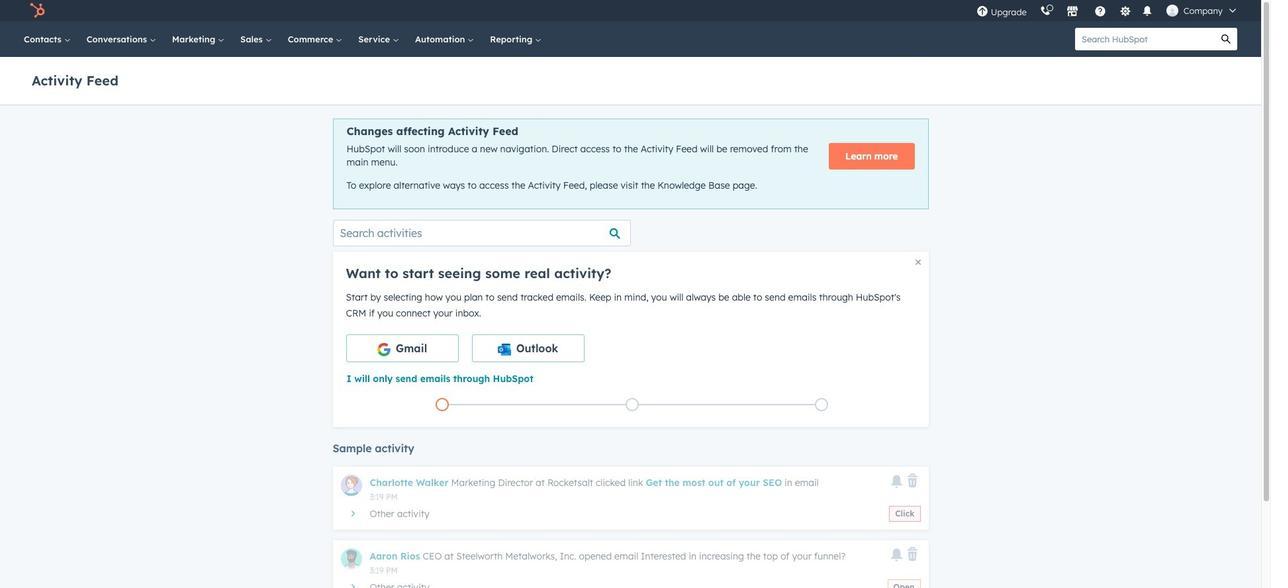 Task type: vqa. For each thing, say whether or not it's contained in the screenshot.
LIST
yes



Task type: describe. For each thing, give the bounding box(es) containing it.
onboarding.steps.finalstep.title image
[[819, 402, 826, 409]]

close image
[[916, 260, 921, 265]]



Task type: locate. For each thing, give the bounding box(es) containing it.
menu
[[970, 0, 1246, 21]]

onboarding.steps.sendtrackedemailingmail.title image
[[629, 402, 636, 409]]

jacob simon image
[[1167, 5, 1179, 17]]

list
[[347, 395, 917, 414]]

None checkbox
[[346, 334, 459, 362], [472, 334, 585, 362], [346, 334, 459, 362], [472, 334, 585, 362]]

marketplaces image
[[1067, 6, 1079, 18]]

Search HubSpot search field
[[1076, 28, 1216, 50]]

Search activities search field
[[333, 220, 631, 246]]



